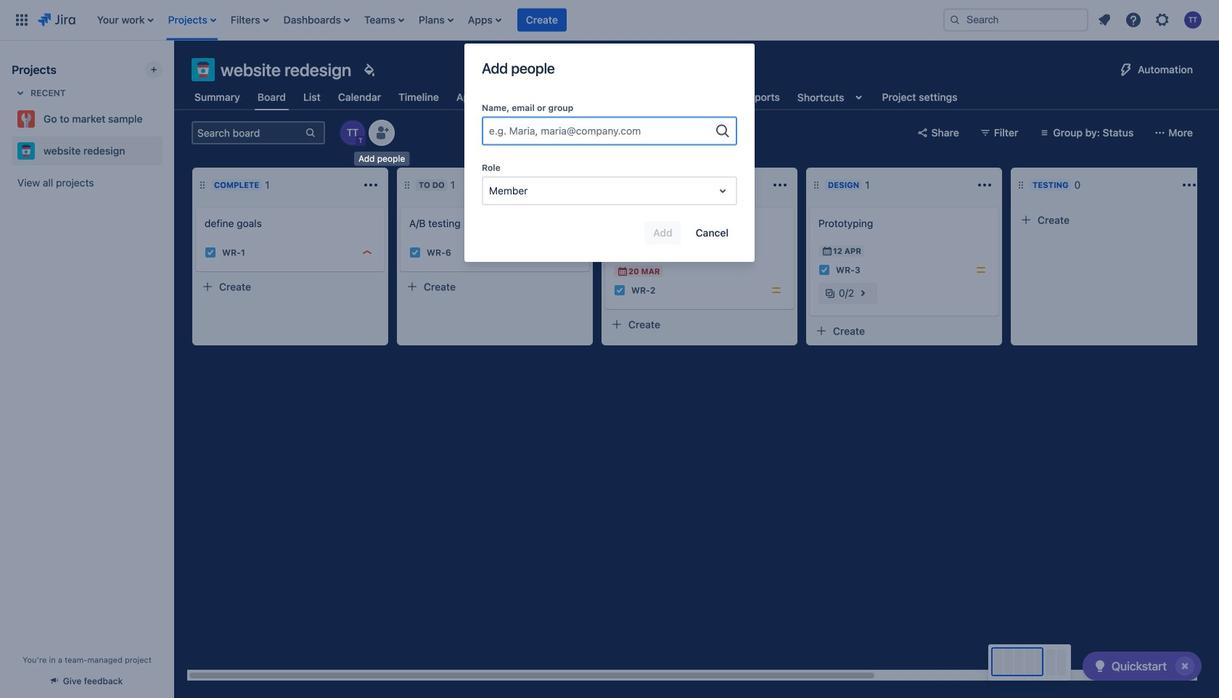 Task type: describe. For each thing, give the bounding box(es) containing it.
8 list item from the left
[[517, 0, 567, 40]]

due date: 20 march 2024 image
[[617, 266, 629, 277]]

check image
[[1092, 658, 1109, 675]]

0 horizontal spatial task image
[[614, 285, 626, 296]]

open image
[[714, 182, 732, 200]]

1 list item from the left
[[93, 0, 158, 40]]

due date: 20 march 2024 image
[[617, 266, 629, 277]]

0 vertical spatial task image
[[819, 264, 830, 276]]

automation image
[[1118, 61, 1135, 78]]

Search field
[[944, 8, 1089, 32]]

medium image for topmost task icon
[[976, 264, 987, 276]]

4 list item from the left
[[279, 0, 354, 40]]

medium image for task icon to the left
[[771, 285, 782, 296]]

primary element
[[9, 0, 932, 40]]

Search board text field
[[193, 123, 303, 143]]

6 list item from the left
[[414, 0, 458, 40]]

3 list item from the left
[[226, 0, 273, 40]]

due date: 12 april 2024 image
[[822, 245, 833, 257]]

medium image for 2nd task image from left
[[566, 247, 578, 258]]

5 list item from the left
[[360, 0, 409, 40]]

0 horizontal spatial list
[[90, 0, 932, 40]]

add people image
[[373, 124, 391, 142]]

1 task image from the left
[[205, 247, 216, 258]]



Task type: vqa. For each thing, say whether or not it's contained in the screenshot.
And
no



Task type: locate. For each thing, give the bounding box(es) containing it.
banner
[[0, 0, 1219, 41]]

list
[[90, 0, 932, 40], [1092, 7, 1211, 33]]

collapse recent projects image
[[12, 84, 29, 102]]

task image down due date: 20 march 2024 image
[[614, 285, 626, 296]]

1 vertical spatial task image
[[614, 285, 626, 296]]

show subtasks image
[[854, 285, 872, 302]]

dialog
[[465, 44, 755, 262]]

tooltip
[[354, 152, 410, 166]]

0 horizontal spatial task image
[[205, 247, 216, 258]]

task image
[[819, 264, 830, 276], [614, 285, 626, 296]]

2 task image from the left
[[409, 247, 421, 258]]

1 horizontal spatial medium image
[[771, 285, 782, 296]]

dismiss quickstart image
[[1174, 655, 1197, 678]]

2 list item from the left
[[164, 0, 221, 40]]

2 horizontal spatial medium image
[[976, 264, 987, 276]]

task image
[[205, 247, 216, 258], [409, 247, 421, 258]]

0 horizontal spatial medium image
[[566, 247, 578, 258]]

medium image
[[566, 247, 578, 258], [976, 264, 987, 276], [771, 285, 782, 296]]

task image down due date: 12 april 2024 icon
[[819, 264, 830, 276]]

due date: 12 april 2024 image
[[822, 245, 833, 257]]

jira image
[[38, 11, 75, 29], [38, 11, 75, 29]]

1 horizontal spatial task image
[[409, 247, 421, 258]]

1 horizontal spatial list
[[1092, 7, 1211, 33]]

None text field
[[644, 124, 704, 138]]

list item
[[93, 0, 158, 40], [164, 0, 221, 40], [226, 0, 273, 40], [279, 0, 354, 40], [360, 0, 409, 40], [414, 0, 458, 40], [464, 0, 506, 40], [517, 0, 567, 40]]

None search field
[[944, 8, 1089, 32]]

high image
[[361, 247, 373, 258]]

7 list item from the left
[[464, 0, 506, 40]]

search image
[[949, 14, 961, 26]]

1 vertical spatial medium image
[[976, 264, 987, 276]]

1 horizontal spatial task image
[[819, 264, 830, 276]]

0 vertical spatial medium image
[[566, 247, 578, 258]]

2 vertical spatial medium image
[[771, 285, 782, 296]]

tab list
[[183, 84, 969, 110]]



